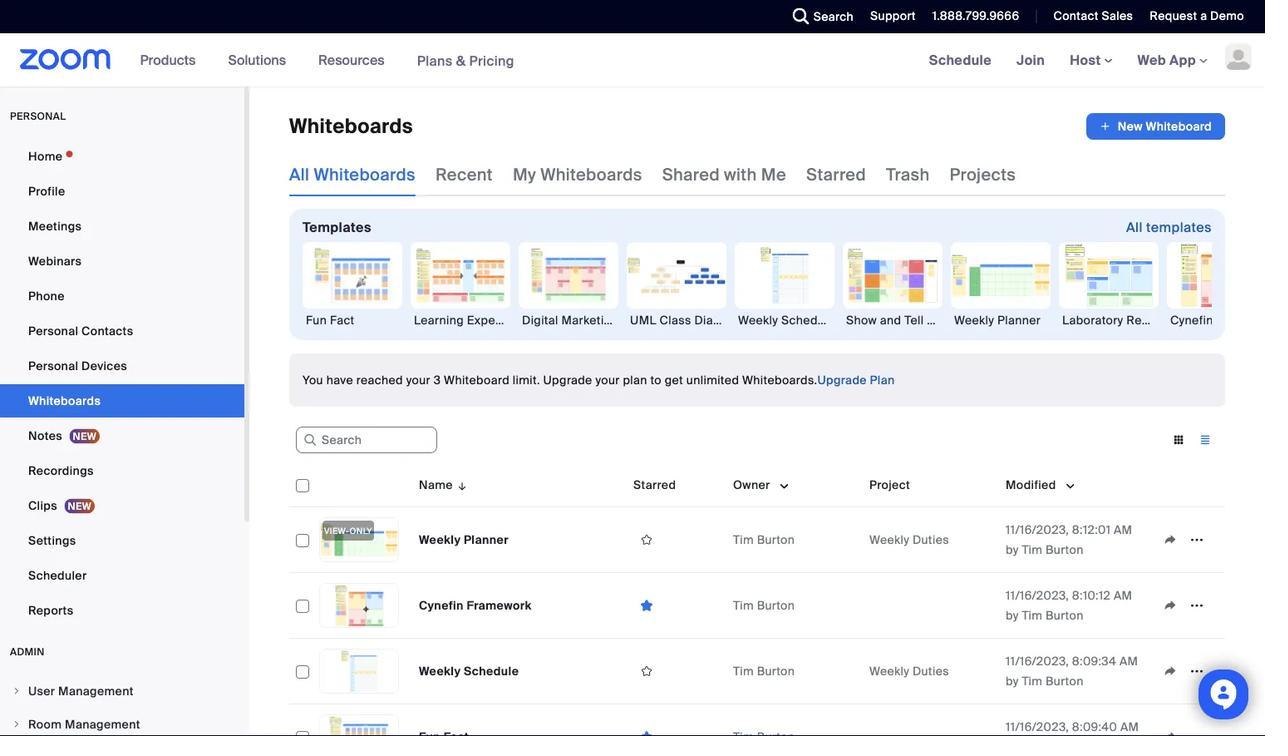 Task type: vqa. For each thing, say whether or not it's contained in the screenshot.
Upgrade
yes



Task type: locate. For each thing, give the bounding box(es) containing it.
1 vertical spatial tim burton
[[734, 598, 795, 613]]

2 vertical spatial schedule
[[464, 663, 519, 679]]

share image up more options for weekly schedule image
[[1158, 598, 1184, 613]]

click to unstar the whiteboard fun fact image
[[634, 729, 660, 736]]

laboratory report element
[[1060, 312, 1166, 329]]

weekly schedule element
[[735, 312, 835, 329]]

arrow down image
[[453, 475, 469, 495]]

banner
[[0, 33, 1266, 88]]

1 vertical spatial duties
[[913, 663, 950, 679]]

learning experience canvas element
[[411, 312, 576, 329]]

1 horizontal spatial whiteboard
[[1147, 119, 1213, 134]]

2 cell from the top
[[863, 734, 1000, 736]]

plan
[[870, 372, 895, 388]]

schedule down 1.888.799.9666
[[930, 51, 992, 69]]

whiteboards
[[289, 114, 413, 139], [314, 164, 416, 185], [541, 164, 643, 185], [28, 393, 101, 408]]

weekly planner
[[955, 312, 1042, 328], [419, 532, 509, 547]]

0 horizontal spatial whiteboard
[[444, 372, 510, 388]]

0 vertical spatial tim burton
[[734, 532, 795, 547]]

0 horizontal spatial weekly schedule
[[419, 663, 519, 679]]

1 cell from the top
[[863, 573, 1000, 639]]

admin
[[10, 645, 45, 658]]

0 horizontal spatial upgrade
[[544, 372, 593, 388]]

Search text field
[[296, 427, 437, 453]]

1 vertical spatial all
[[1127, 218, 1144, 236]]

click to star the whiteboard weekly schedule image
[[634, 664, 660, 679]]

1 horizontal spatial weekly schedule
[[739, 312, 835, 328]]

cynefin right report on the right top of page
[[1171, 312, 1214, 328]]

2 vertical spatial by
[[1006, 673, 1019, 689]]

personal
[[28, 323, 78, 339], [28, 358, 78, 373]]

weekly duties
[[870, 532, 950, 547], [870, 663, 950, 679]]

all inside tab list
[[289, 164, 310, 185]]

by inside 11/16/2023, 8:12:01 am by tim burton
[[1006, 542, 1019, 557]]

burton inside the 11/16/2023, 8:10:12 am by tim burton
[[1046, 608, 1084, 623]]

whiteboard
[[1147, 119, 1213, 134], [444, 372, 510, 388]]

projects
[[950, 164, 1017, 185]]

1 horizontal spatial cynefin
[[1171, 312, 1214, 328]]

application
[[289, 463, 1226, 736], [1158, 527, 1219, 552], [1158, 593, 1219, 618], [1158, 659, 1219, 684]]

0 horizontal spatial your
[[406, 372, 431, 388]]

grid mode, not selected image
[[1166, 433, 1193, 447]]

all
[[289, 164, 310, 185], [1127, 218, 1144, 236]]

1 horizontal spatial planner
[[998, 312, 1042, 328]]

share image up more options for cynefin framework image
[[1158, 532, 1184, 547]]

0 horizontal spatial starred
[[634, 477, 676, 492]]

am inside 11/16/2023, 8:12:01 am by tim burton
[[1114, 522, 1133, 537]]

only
[[350, 525, 373, 536]]

am
[[1114, 522, 1133, 537], [1114, 588, 1133, 603], [1120, 653, 1139, 669], [1121, 719, 1140, 734]]

whiteboards down personal devices on the left of the page
[[28, 393, 101, 408]]

management up the room management
[[58, 683, 134, 699]]

8:12:01
[[1073, 522, 1111, 537]]

personal inside personal devices link
[[28, 358, 78, 373]]

0 horizontal spatial all
[[289, 164, 310, 185]]

all templates button
[[1127, 214, 1213, 240]]

8:09:40
[[1073, 719, 1118, 734]]

1 upgrade from the left
[[544, 372, 593, 388]]

with inside "element"
[[928, 312, 951, 328]]

0 horizontal spatial planner
[[464, 532, 509, 547]]

1 11/16/2023, from the top
[[1006, 522, 1070, 537]]

4 11/16/2023, from the top
[[1006, 719, 1070, 734]]

0 horizontal spatial schedule
[[464, 663, 519, 679]]

a inside "element"
[[954, 312, 961, 328]]

am right 8:09:40 at the bottom of page
[[1121, 719, 1140, 734]]

2 11/16/2023, from the top
[[1006, 588, 1070, 603]]

templates
[[1147, 218, 1213, 236]]

0 vertical spatial management
[[58, 683, 134, 699]]

0 vertical spatial share image
[[1158, 532, 1184, 547]]

11/16/2023, inside 11/16/2023, 8:09:40 am
[[1006, 719, 1070, 734]]

0 horizontal spatial canvas
[[535, 312, 576, 328]]

uml class diagram
[[630, 312, 743, 328]]

1 vertical spatial with
[[928, 312, 951, 328]]

host button
[[1071, 51, 1113, 69]]

weekly duties for 11/16/2023, 8:12:01 am by tim burton
[[870, 532, 950, 547]]

tim inside 11/16/2023, 8:12:01 am by tim burton
[[1023, 542, 1043, 557]]

3 tim burton from the top
[[734, 663, 795, 679]]

1 horizontal spatial starred
[[807, 164, 867, 185]]

1 tim burton from the top
[[734, 532, 795, 547]]

join
[[1017, 51, 1046, 69]]

whiteboards.
[[743, 372, 818, 388]]

0 vertical spatial with
[[724, 164, 757, 185]]

by up 11/16/2023, 8:09:40 am
[[1006, 673, 1019, 689]]

personal down personal contacts
[[28, 358, 78, 373]]

view-only
[[324, 525, 373, 536]]

0 vertical spatial duties
[[913, 532, 950, 547]]

profile picture image
[[1226, 43, 1253, 70]]

all for all templates
[[1127, 218, 1144, 236]]

products button
[[140, 33, 203, 87]]

personal contacts
[[28, 323, 133, 339]]

2 tim burton from the top
[[734, 598, 795, 613]]

view-
[[324, 525, 350, 536]]

cynefin framewo button
[[1168, 242, 1266, 329]]

shared with me
[[663, 164, 787, 185]]

personal devices link
[[0, 349, 245, 383]]

whiteboard right new
[[1147, 119, 1213, 134]]

click to unstar the whiteboard cynefin framework image
[[634, 598, 660, 613]]

personal inside personal contacts "link"
[[28, 323, 78, 339]]

1 personal from the top
[[28, 323, 78, 339]]

11/16/2023, 8:09:40 am
[[1006, 719, 1140, 736]]

your left 3
[[406, 372, 431, 388]]

right image
[[12, 719, 22, 729]]

1 horizontal spatial all
[[1127, 218, 1144, 236]]

right image
[[12, 686, 22, 696]]

1 vertical spatial whiteboard
[[444, 372, 510, 388]]

0 vertical spatial by
[[1006, 542, 1019, 557]]

1.888.799.9666 button up join
[[921, 0, 1024, 33]]

laboratory report
[[1063, 312, 1166, 328]]

management down user management menu item
[[65, 717, 140, 732]]

app
[[1170, 51, 1197, 69]]

am right 8:10:12
[[1114, 588, 1133, 603]]

a left demo
[[1201, 8, 1208, 24]]

room management menu item
[[0, 709, 245, 736]]

by inside the 11/16/2023, 8:10:12 am by tim burton
[[1006, 608, 1019, 623]]

1 horizontal spatial your
[[596, 372, 620, 388]]

am for 11/16/2023, 8:09:40 am
[[1121, 719, 1140, 734]]

scheduler link
[[0, 559, 245, 592]]

products
[[140, 51, 196, 69]]

unlimited
[[687, 372, 740, 388]]

new whiteboard button
[[1087, 113, 1226, 140]]

personal for personal devices
[[28, 358, 78, 373]]

11/16/2023, left 8:09:40 at the bottom of page
[[1006, 719, 1070, 734]]

by inside "11/16/2023, 8:09:34 am by tim burton"
[[1006, 673, 1019, 689]]

admin menu menu
[[0, 675, 245, 736]]

thumbnail of cynefin framework image
[[320, 584, 398, 627]]

1 horizontal spatial weekly planner
[[955, 312, 1042, 328]]

by for 11/16/2023, 8:12:01 am by tim burton
[[1006, 542, 1019, 557]]

0 horizontal spatial weekly planner
[[419, 532, 509, 547]]

planner inside button
[[998, 312, 1042, 328]]

burton
[[757, 532, 795, 547], [1046, 542, 1084, 557], [757, 598, 795, 613], [1046, 608, 1084, 623], [757, 663, 795, 679], [1046, 673, 1084, 689]]

cynefin
[[1171, 312, 1214, 328], [419, 598, 464, 613]]

starred right me
[[807, 164, 867, 185]]

tim burton for 11/16/2023, 8:10:12 am by tim burton
[[734, 598, 795, 613]]

starred up click to star the whiteboard weekly planner "icon"
[[634, 477, 676, 492]]

1 horizontal spatial canvas
[[622, 312, 664, 328]]

0 vertical spatial personal
[[28, 323, 78, 339]]

diagram
[[695, 312, 743, 328]]

scheduler
[[28, 568, 87, 583]]

my
[[513, 164, 537, 185]]

11/16/2023, for 11/16/2023, 8:12:01 am by tim burton
[[1006, 522, 1070, 537]]

0 vertical spatial cynefin
[[1171, 312, 1214, 328]]

1 vertical spatial starred
[[634, 477, 676, 492]]

personal down phone
[[28, 323, 78, 339]]

weekly planner button
[[952, 242, 1051, 329]]

planner right twist
[[998, 312, 1042, 328]]

0 horizontal spatial with
[[724, 164, 757, 185]]

a left twist
[[954, 312, 961, 328]]

upgrade left plan at right
[[818, 372, 867, 388]]

your left the plan
[[596, 372, 620, 388]]

3 by from the top
[[1006, 673, 1019, 689]]

fun fact button
[[303, 242, 403, 329]]

1 vertical spatial a
[[954, 312, 961, 328]]

tim inside "11/16/2023, 8:09:34 am by tim burton"
[[1023, 673, 1043, 689]]

weekly schedule down cynefin framework
[[419, 663, 519, 679]]

share image for 11/16/2023, 8:12:01 am by tim burton
[[1158, 532, 1184, 547]]

am inside 11/16/2023, 8:09:40 am
[[1121, 719, 1140, 734]]

11/16/2023, inside "11/16/2023, 8:09:34 am by tim burton"
[[1006, 653, 1070, 669]]

2 horizontal spatial schedule
[[930, 51, 992, 69]]

with inside tabs of all whiteboard page tab list
[[724, 164, 757, 185]]

canvas for learning experience canvas
[[535, 312, 576, 328]]

2 by from the top
[[1006, 608, 1019, 623]]

reached
[[357, 372, 403, 388]]

am right the 8:09:34
[[1120, 653, 1139, 669]]

1 vertical spatial management
[[65, 717, 140, 732]]

with right tell at the top right
[[928, 312, 951, 328]]

with left me
[[724, 164, 757, 185]]

weekly schedule up whiteboards.
[[739, 312, 835, 328]]

all inside button
[[1127, 218, 1144, 236]]

tim inside the 11/16/2023, 8:10:12 am by tim burton
[[1023, 608, 1043, 623]]

1 horizontal spatial a
[[1201, 8, 1208, 24]]

2 share image from the top
[[1158, 598, 1184, 613]]

all for all whiteboards
[[289, 164, 310, 185]]

schedule left show
[[782, 312, 835, 328]]

canvas
[[535, 312, 576, 328], [622, 312, 664, 328]]

uml class diagram button
[[627, 242, 743, 329]]

0 vertical spatial schedule
[[930, 51, 992, 69]]

am inside the 11/16/2023, 8:10:12 am by tim burton
[[1114, 588, 1133, 603]]

0 vertical spatial weekly schedule
[[739, 312, 835, 328]]

banner containing products
[[0, 33, 1266, 88]]

2 weekly duties from the top
[[870, 663, 950, 679]]

by for 11/16/2023, 8:09:34 am by tim burton
[[1006, 673, 1019, 689]]

11/16/2023, for 11/16/2023, 8:10:12 am by tim burton
[[1006, 588, 1070, 603]]

1 horizontal spatial upgrade
[[818, 372, 867, 388]]

share image
[[1158, 532, 1184, 547], [1158, 598, 1184, 613], [1158, 664, 1184, 679]]

2 personal from the top
[[28, 358, 78, 373]]

all left templates
[[1127, 218, 1144, 236]]

1 vertical spatial personal
[[28, 358, 78, 373]]

1.888.799.9666 button
[[921, 0, 1024, 33], [933, 8, 1020, 24]]

marketing
[[562, 312, 619, 328]]

am right 8:12:01
[[1114, 522, 1133, 537]]

tim burton for 11/16/2023, 8:12:01 am by tim burton
[[734, 532, 795, 547]]

2 duties from the top
[[913, 663, 950, 679]]

0 vertical spatial all
[[289, 164, 310, 185]]

personal for personal contacts
[[28, 323, 78, 339]]

weekly duties for 11/16/2023, 8:09:34 am by tim burton
[[870, 663, 950, 679]]

11/16/2023, inside the 11/16/2023, 8:10:12 am by tim burton
[[1006, 588, 1070, 603]]

11/16/2023, for 11/16/2023, 8:09:34 am by tim burton
[[1006, 653, 1070, 669]]

whiteboards up the all whiteboards
[[289, 114, 413, 139]]

zoom logo image
[[20, 49, 111, 70]]

1 your from the left
[[406, 372, 431, 388]]

1 vertical spatial weekly duties
[[870, 663, 950, 679]]

with
[[724, 164, 757, 185], [928, 312, 951, 328]]

get
[[665, 372, 684, 388]]

11/16/2023, left 8:10:12
[[1006, 588, 1070, 603]]

modified
[[1006, 477, 1057, 492]]

weekly planner inside weekly planner element
[[955, 312, 1042, 328]]

schedule inside meetings 'navigation'
[[930, 51, 992, 69]]

1 by from the top
[[1006, 542, 1019, 557]]

cynefin inside button
[[1171, 312, 1214, 328]]

duties for 11/16/2023, 8:09:34 am by tim burton
[[913, 663, 950, 679]]

1 horizontal spatial with
[[928, 312, 951, 328]]

all up templates
[[289, 164, 310, 185]]

all templates
[[1127, 218, 1213, 236]]

1 vertical spatial cell
[[863, 734, 1000, 736]]

0 vertical spatial planner
[[998, 312, 1042, 328]]

upgrade plan button
[[818, 367, 895, 393]]

am for 11/16/2023, 8:10:12 am by tim burton
[[1114, 588, 1133, 603]]

2 canvas from the left
[[622, 312, 664, 328]]

1 weekly duties from the top
[[870, 532, 950, 547]]

0 vertical spatial cell
[[863, 573, 1000, 639]]

share image down more options for cynefin framework image
[[1158, 664, 1184, 679]]

more options for cynefin framework image
[[1184, 598, 1211, 613]]

whiteboard right 3
[[444, 372, 510, 388]]

3 11/16/2023, from the top
[[1006, 653, 1070, 669]]

home link
[[0, 140, 245, 173]]

weekly schedule inside 'button'
[[739, 312, 835, 328]]

by down the modified
[[1006, 542, 1019, 557]]

cell
[[863, 573, 1000, 639], [863, 734, 1000, 736]]

1 duties from the top
[[913, 532, 950, 547]]

0 horizontal spatial a
[[954, 312, 961, 328]]

personal menu menu
[[0, 140, 245, 629]]

by up "11/16/2023, 8:09:34 am by tim burton"
[[1006, 608, 1019, 623]]

request a demo link
[[1138, 0, 1266, 33], [1151, 8, 1245, 24]]

reports link
[[0, 594, 245, 627]]

1 vertical spatial by
[[1006, 608, 1019, 623]]

personal
[[10, 110, 66, 123]]

11/16/2023, 8:09:34 am by tim burton
[[1006, 653, 1139, 689]]

schedule inside 'button'
[[782, 312, 835, 328]]

whiteboards right the my
[[541, 164, 643, 185]]

clips link
[[0, 489, 245, 522]]

cell for 11/16/2023, 8:10:12 am by tim burton
[[863, 573, 1000, 639]]

3
[[434, 372, 441, 388]]

2 vertical spatial tim burton
[[734, 663, 795, 679]]

schedule down framework
[[464, 663, 519, 679]]

management for user management
[[58, 683, 134, 699]]

11/16/2023, inside 11/16/2023, 8:12:01 am by tim burton
[[1006, 522, 1070, 537]]

am inside "11/16/2023, 8:09:34 am by tim burton"
[[1120, 653, 1139, 669]]

1 vertical spatial schedule
[[782, 312, 835, 328]]

0 vertical spatial weekly duties
[[870, 532, 950, 547]]

whiteboard inside button
[[1147, 119, 1213, 134]]

0 vertical spatial weekly planner
[[955, 312, 1042, 328]]

1 canvas from the left
[[535, 312, 576, 328]]

cynefin for cynefin framewo
[[1171, 312, 1214, 328]]

limit.
[[513, 372, 540, 388]]

uml
[[630, 312, 657, 328]]

0 vertical spatial starred
[[807, 164, 867, 185]]

planner down arrow down icon
[[464, 532, 509, 547]]

upgrade right 'limit.'
[[544, 372, 593, 388]]

0 horizontal spatial cynefin
[[419, 598, 464, 613]]

11/16/2023, left the 8:09:34
[[1006, 653, 1070, 669]]

1 share image from the top
[[1158, 532, 1184, 547]]

1 vertical spatial cynefin
[[419, 598, 464, 613]]

cynefin framewo
[[1171, 312, 1266, 328]]

1 horizontal spatial schedule
[[782, 312, 835, 328]]

11/16/2023, down the modified
[[1006, 522, 1070, 537]]

show and tell with a twist button
[[843, 242, 993, 329]]

&
[[456, 52, 466, 69]]

meetings navigation
[[917, 33, 1266, 88]]

weekly schedule
[[739, 312, 835, 328], [419, 663, 519, 679]]

weekly
[[739, 312, 779, 328], [955, 312, 995, 328], [419, 532, 461, 547], [870, 532, 910, 547], [419, 663, 461, 679], [870, 663, 910, 679]]

3 share image from the top
[[1158, 664, 1184, 679]]

2 vertical spatial share image
[[1158, 664, 1184, 679]]

cynefin left framework
[[419, 598, 464, 613]]

1 vertical spatial share image
[[1158, 598, 1184, 613]]

0 vertical spatial whiteboard
[[1147, 119, 1213, 134]]



Task type: describe. For each thing, give the bounding box(es) containing it.
new whiteboard
[[1119, 119, 1213, 134]]

laboratory report button
[[1060, 242, 1166, 329]]

management for room management
[[65, 717, 140, 732]]

twist
[[964, 312, 993, 328]]

starred inside tabs of all whiteboard page tab list
[[807, 164, 867, 185]]

more options for weekly schedule image
[[1184, 664, 1211, 679]]

web
[[1138, 51, 1167, 69]]

demo
[[1211, 8, 1245, 24]]

web app button
[[1138, 51, 1209, 69]]

clips
[[28, 498, 57, 513]]

settings
[[28, 533, 76, 548]]

weekly inside 'button'
[[739, 312, 779, 328]]

web app
[[1138, 51, 1197, 69]]

all whiteboards
[[289, 164, 416, 185]]

search
[[814, 9, 854, 24]]

personal contacts link
[[0, 314, 245, 348]]

whiteboards link
[[0, 384, 245, 418]]

webinars link
[[0, 245, 245, 278]]

1 vertical spatial weekly planner
[[419, 532, 509, 547]]

fact
[[330, 312, 355, 328]]

project
[[870, 477, 911, 492]]

digital marketing canvas element
[[519, 312, 664, 329]]

me
[[762, 164, 787, 185]]

sales
[[1102, 8, 1134, 24]]

framewo
[[1217, 312, 1266, 328]]

show and tell with a twist element
[[843, 312, 993, 329]]

cynefin framework
[[419, 598, 532, 613]]

add image
[[1100, 118, 1112, 135]]

notes
[[28, 428, 62, 443]]

thumbnail of weekly planner image
[[320, 518, 398, 561]]

thumbnail of weekly schedule image
[[320, 650, 398, 693]]

11/16/2023, 8:12:01 am by tim burton
[[1006, 522, 1133, 557]]

fun fact element
[[303, 312, 403, 329]]

name
[[419, 477, 453, 492]]

burton inside 11/16/2023, 8:12:01 am by tim burton
[[1046, 542, 1084, 557]]

personal devices
[[28, 358, 127, 373]]

experience
[[467, 312, 531, 328]]

whiteboards inside application
[[289, 114, 413, 139]]

contact sales
[[1054, 8, 1134, 24]]

tabs of all whiteboard page tab list
[[289, 153, 1017, 196]]

learning
[[414, 312, 464, 328]]

whiteboards application
[[289, 113, 1226, 140]]

solutions
[[228, 51, 286, 69]]

fun
[[306, 312, 327, 328]]

canvas for digital marketing canvas
[[622, 312, 664, 328]]

list mode, selected image
[[1193, 433, 1219, 447]]

plans
[[417, 52, 453, 69]]

and
[[881, 312, 902, 328]]

show and tell with a twist
[[847, 312, 993, 328]]

8:10:12
[[1073, 588, 1111, 603]]

burton inside "11/16/2023, 8:09:34 am by tim burton"
[[1046, 673, 1084, 689]]

1 vertical spatial planner
[[464, 532, 509, 547]]

0 vertical spatial a
[[1201, 8, 1208, 24]]

1 vertical spatial weekly schedule
[[419, 663, 519, 679]]

resources button
[[319, 33, 392, 87]]

recent
[[436, 164, 493, 185]]

phone
[[28, 288, 65, 304]]

11/16/2023, 8:10:12 am by tim burton
[[1006, 588, 1133, 623]]

you have reached your 3 whiteboard limit. upgrade your plan to get unlimited whiteboards. upgrade plan
[[303, 372, 895, 388]]

share image for 11/16/2023, 8:10:12 am by tim burton
[[1158, 598, 1184, 613]]

show
[[847, 312, 877, 328]]

user management menu item
[[0, 675, 245, 707]]

cynefin for cynefin framework
[[419, 598, 464, 613]]

more options for weekly planner image
[[1184, 532, 1211, 547]]

contacts
[[82, 323, 133, 339]]

profile
[[28, 183, 65, 199]]

host
[[1071, 51, 1105, 69]]

class
[[660, 312, 692, 328]]

profile link
[[0, 175, 245, 208]]

user
[[28, 683, 55, 699]]

recordings
[[28, 463, 94, 478]]

weekly inside button
[[955, 312, 995, 328]]

click to star the whiteboard weekly planner image
[[634, 532, 660, 547]]

cell for 11/16/2023, 8:09:40 am
[[863, 734, 1000, 736]]

notes link
[[0, 419, 245, 452]]

weekly schedule button
[[735, 242, 835, 329]]

join link
[[1005, 33, 1058, 87]]

phone link
[[0, 279, 245, 313]]

tim burton for 11/16/2023, 8:09:34 am by tim burton
[[734, 663, 795, 679]]

share image for 11/16/2023, 8:09:34 am by tim burton
[[1158, 664, 1184, 679]]

weekly planner element
[[952, 312, 1051, 329]]

resources
[[319, 51, 385, 69]]

solutions button
[[228, 33, 294, 87]]

2 upgrade from the left
[[818, 372, 867, 388]]

templates
[[303, 218, 372, 236]]

8:09:34
[[1073, 653, 1117, 669]]

application containing name
[[289, 463, 1226, 736]]

have
[[327, 372, 354, 388]]

application for 11/16/2023, 8:12:01 am by tim burton
[[1158, 527, 1219, 552]]

duties for 11/16/2023, 8:12:01 am by tim burton
[[913, 532, 950, 547]]

am for 11/16/2023, 8:09:34 am by tim burton
[[1120, 653, 1139, 669]]

product information navigation
[[128, 33, 527, 88]]

whiteboards inside personal menu menu
[[28, 393, 101, 408]]

learning experience canvas button
[[411, 242, 576, 329]]

webinars
[[28, 253, 82, 269]]

settings link
[[0, 524, 245, 557]]

to
[[651, 372, 662, 388]]

2 your from the left
[[596, 372, 620, 388]]

user management
[[28, 683, 134, 699]]

application for 11/16/2023, 8:09:34 am by tim burton
[[1158, 659, 1219, 684]]

by for 11/16/2023, 8:10:12 am by tim burton
[[1006, 608, 1019, 623]]

am for 11/16/2023, 8:12:01 am by tim burton
[[1114, 522, 1133, 537]]

contact
[[1054, 8, 1099, 24]]

digital marketing canvas
[[522, 312, 664, 328]]

cynefin framework element
[[1168, 312, 1266, 329]]

schedule link
[[917, 33, 1005, 87]]

you
[[303, 372, 324, 388]]

whiteboards up templates
[[314, 164, 416, 185]]

reports
[[28, 603, 74, 618]]

application for 11/16/2023, 8:10:12 am by tim burton
[[1158, 593, 1219, 618]]

1.888.799.9666
[[933, 8, 1020, 24]]

11/16/2023, for 11/16/2023, 8:09:40 am
[[1006, 719, 1070, 734]]

framework
[[467, 598, 532, 613]]

digital marketing canvas button
[[519, 242, 664, 329]]

fun fact
[[306, 312, 355, 328]]

room
[[28, 717, 62, 732]]

uml class diagram element
[[627, 312, 743, 329]]

1.888.799.9666 button up schedule link
[[933, 8, 1020, 24]]

plans & pricing
[[417, 52, 515, 69]]

request a demo
[[1151, 8, 1245, 24]]



